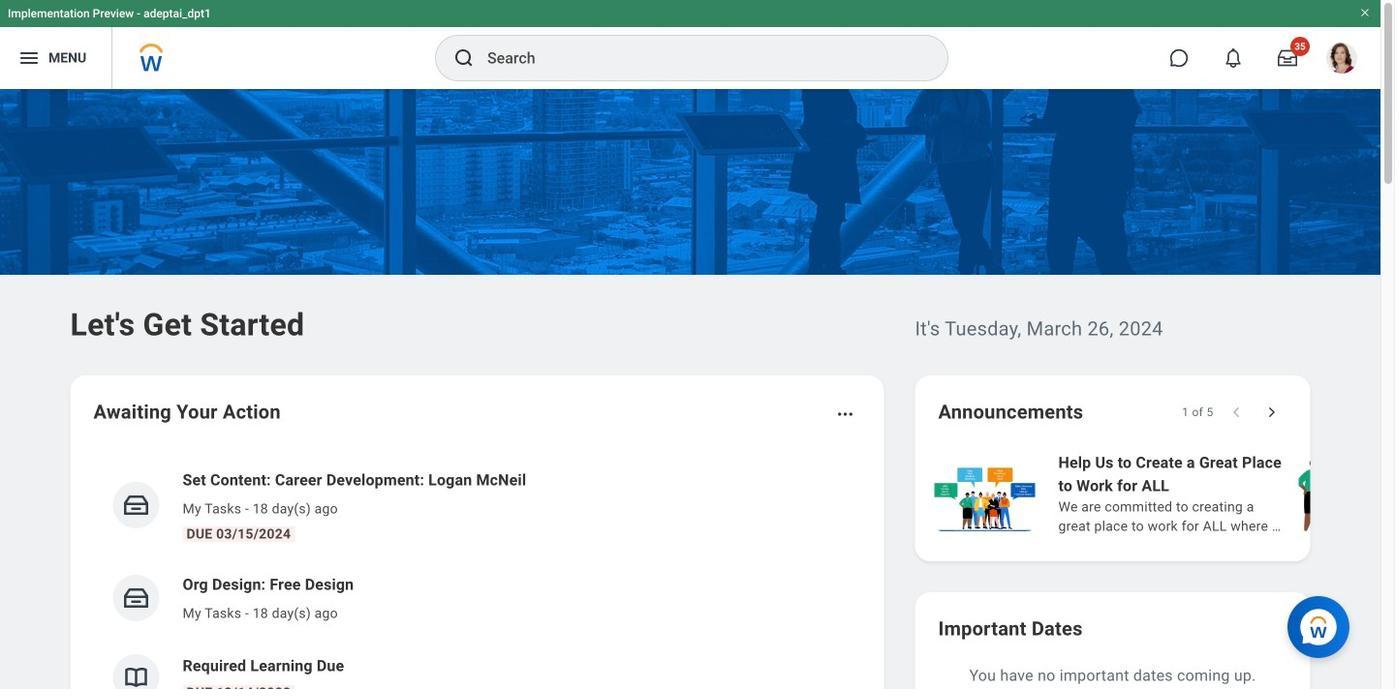 Task type: locate. For each thing, give the bounding box(es) containing it.
book open image
[[122, 664, 151, 690]]

0 horizontal spatial list
[[93, 453, 861, 690]]

chevron left small image
[[1227, 403, 1246, 422]]

status
[[1182, 405, 1214, 420]]

list
[[931, 450, 1395, 539], [93, 453, 861, 690]]

inbox large image
[[1278, 48, 1297, 68]]

0 vertical spatial inbox image
[[122, 491, 151, 520]]

2 inbox image from the top
[[122, 584, 151, 613]]

close environment banner image
[[1359, 7, 1371, 18]]

justify image
[[17, 47, 41, 70]]

main content
[[0, 89, 1395, 690]]

1 vertical spatial inbox image
[[122, 584, 151, 613]]

inbox image
[[122, 491, 151, 520], [122, 584, 151, 613]]

banner
[[0, 0, 1381, 89]]

profile logan mcneil image
[[1326, 43, 1357, 78]]

1 horizontal spatial list
[[931, 450, 1395, 539]]

chevron right small image
[[1262, 403, 1281, 422]]



Task type: describe. For each thing, give the bounding box(es) containing it.
related actions image
[[836, 405, 855, 424]]

Search Workday  search field
[[487, 37, 908, 79]]

notifications large image
[[1224, 48, 1243, 68]]

search image
[[452, 47, 476, 70]]

1 inbox image from the top
[[122, 491, 151, 520]]



Task type: vqa. For each thing, say whether or not it's contained in the screenshot.
The Dashboard Expenses image
no



